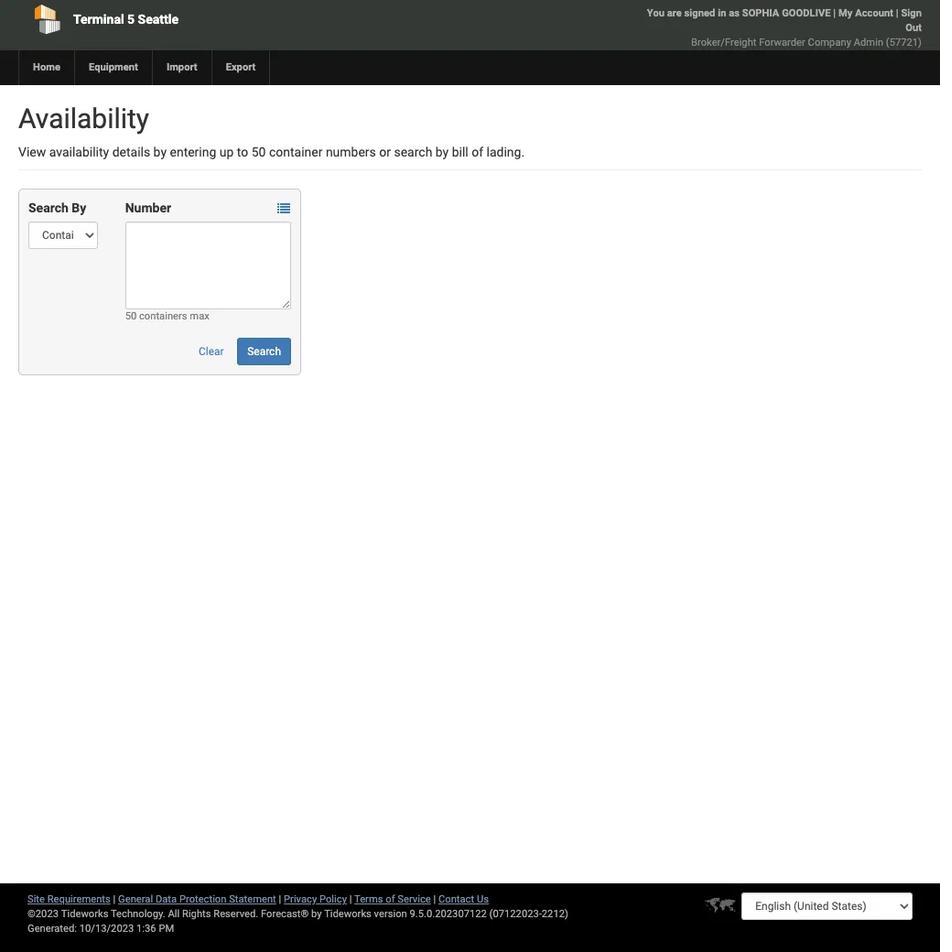 Task type: describe. For each thing, give the bounding box(es) containing it.
2 horizontal spatial by
[[436, 145, 449, 159]]

terms
[[355, 894, 383, 906]]

privacy
[[284, 894, 317, 906]]

site requirements link
[[27, 894, 111, 906]]

terminal 5 seattle
[[73, 12, 179, 27]]

lading.
[[487, 145, 525, 159]]

version
[[374, 909, 407, 921]]

out
[[906, 22, 922, 34]]

details
[[112, 145, 150, 159]]

terms of service link
[[355, 894, 431, 906]]

availability
[[49, 145, 109, 159]]

us
[[477, 894, 489, 906]]

| up forecast®
[[279, 894, 281, 906]]

| left sign
[[897, 7, 899, 19]]

by
[[72, 201, 86, 215]]

©2023 tideworks
[[27, 909, 108, 921]]

10/13/2023
[[79, 923, 134, 935]]

company
[[808, 37, 852, 49]]

| up tideworks
[[350, 894, 352, 906]]

show list image
[[278, 203, 290, 216]]

general
[[118, 894, 153, 906]]

forwarder
[[760, 37, 806, 49]]

search for search by
[[28, 201, 69, 215]]

sophia
[[743, 7, 780, 19]]

account
[[856, 7, 894, 19]]

2212)
[[542, 909, 569, 921]]

to
[[237, 145, 248, 159]]

tideworks
[[324, 909, 372, 921]]

site
[[27, 894, 45, 906]]

seattle
[[138, 12, 179, 27]]

home
[[33, 61, 60, 73]]

search button
[[237, 338, 291, 365]]

home link
[[18, 50, 74, 85]]

technology.
[[111, 909, 166, 921]]

my account link
[[839, 7, 894, 19]]

data
[[156, 894, 177, 906]]

| left general
[[113, 894, 116, 906]]

Number text field
[[125, 222, 291, 310]]

(57721)
[[886, 37, 922, 49]]

requirements
[[47, 894, 111, 906]]

broker/freight
[[692, 37, 757, 49]]

of inside site requirements | general data protection statement | privacy policy | terms of service | contact us ©2023 tideworks technology. all rights reserved. forecast® by tideworks version 9.5.0.202307122 (07122023-2212) generated: 10/13/2023 1:36 pm
[[386, 894, 395, 906]]

50 containers max
[[125, 311, 210, 322]]

(07122023-
[[490, 909, 542, 921]]

sign
[[902, 7, 922, 19]]

view
[[18, 145, 46, 159]]

in
[[718, 7, 727, 19]]

equipment
[[89, 61, 138, 73]]

signed
[[685, 7, 716, 19]]

0 vertical spatial of
[[472, 145, 484, 159]]

0 horizontal spatial by
[[154, 145, 167, 159]]

search for search
[[247, 345, 281, 358]]

up
[[220, 145, 234, 159]]

| up 9.5.0.202307122
[[434, 894, 436, 906]]

search
[[394, 145, 433, 159]]

service
[[398, 894, 431, 906]]

view availability details by entering up to 50 container numbers or search by bill of lading.
[[18, 145, 525, 159]]

search by
[[28, 201, 86, 215]]



Task type: locate. For each thing, give the bounding box(es) containing it.
0 horizontal spatial search
[[28, 201, 69, 215]]

1 horizontal spatial of
[[472, 145, 484, 159]]

1 vertical spatial 50
[[125, 311, 137, 322]]

by inside site requirements | general data protection statement | privacy policy | terms of service | contact us ©2023 tideworks technology. all rights reserved. forecast® by tideworks version 9.5.0.202307122 (07122023-2212) generated: 10/13/2023 1:36 pm
[[311, 909, 322, 921]]

generated:
[[27, 923, 77, 935]]

site requirements | general data protection statement | privacy policy | terms of service | contact us ©2023 tideworks technology. all rights reserved. forecast® by tideworks version 9.5.0.202307122 (07122023-2212) generated: 10/13/2023 1:36 pm
[[27, 894, 569, 935]]

1:36
[[137, 923, 156, 935]]

1 vertical spatial of
[[386, 894, 395, 906]]

clear
[[199, 345, 224, 358]]

you are signed in as sophia goodlive | my account | sign out broker/freight forwarder company admin (57721)
[[647, 7, 922, 49]]

admin
[[854, 37, 884, 49]]

import link
[[152, 50, 211, 85]]

1 horizontal spatial by
[[311, 909, 322, 921]]

policy
[[320, 894, 347, 906]]

0 vertical spatial search
[[28, 201, 69, 215]]

you
[[647, 7, 665, 19]]

| left my
[[834, 7, 836, 19]]

0 horizontal spatial of
[[386, 894, 395, 906]]

export link
[[211, 50, 270, 85]]

numbers
[[326, 145, 376, 159]]

terminal 5 seattle link
[[18, 0, 379, 38]]

terminal
[[73, 12, 124, 27]]

max
[[190, 311, 210, 322]]

are
[[668, 7, 682, 19]]

export
[[226, 61, 256, 73]]

or
[[379, 145, 391, 159]]

contact us link
[[439, 894, 489, 906]]

search inside search button
[[247, 345, 281, 358]]

reserved.
[[214, 909, 259, 921]]

entering
[[170, 145, 216, 159]]

forecast®
[[261, 909, 309, 921]]

container
[[269, 145, 323, 159]]

50 right to
[[252, 145, 266, 159]]

privacy policy link
[[284, 894, 347, 906]]

1 horizontal spatial 50
[[252, 145, 266, 159]]

pm
[[159, 923, 174, 935]]

50 left containers
[[125, 311, 137, 322]]

1 vertical spatial search
[[247, 345, 281, 358]]

of up version on the left
[[386, 894, 395, 906]]

of
[[472, 145, 484, 159], [386, 894, 395, 906]]

my
[[839, 7, 853, 19]]

search right clear
[[247, 345, 281, 358]]

by
[[154, 145, 167, 159], [436, 145, 449, 159], [311, 909, 322, 921]]

by down privacy policy link
[[311, 909, 322, 921]]

general data protection statement link
[[118, 894, 276, 906]]

by left bill
[[436, 145, 449, 159]]

search left by
[[28, 201, 69, 215]]

clear button
[[189, 338, 234, 365]]

contact
[[439, 894, 475, 906]]

of right bill
[[472, 145, 484, 159]]

rights
[[182, 909, 211, 921]]

containers
[[139, 311, 187, 322]]

|
[[834, 7, 836, 19], [897, 7, 899, 19], [113, 894, 116, 906], [279, 894, 281, 906], [350, 894, 352, 906], [434, 894, 436, 906]]

number
[[125, 201, 171, 215]]

bill
[[452, 145, 469, 159]]

0 vertical spatial 50
[[252, 145, 266, 159]]

0 horizontal spatial 50
[[125, 311, 137, 322]]

as
[[729, 7, 740, 19]]

equipment link
[[74, 50, 152, 85]]

50
[[252, 145, 266, 159], [125, 311, 137, 322]]

statement
[[229, 894, 276, 906]]

protection
[[179, 894, 227, 906]]

sign out link
[[902, 7, 922, 34]]

9.5.0.202307122
[[410, 909, 487, 921]]

5
[[127, 12, 135, 27]]

goodlive
[[782, 7, 831, 19]]

1 horizontal spatial search
[[247, 345, 281, 358]]

import
[[167, 61, 198, 73]]

availability
[[18, 103, 149, 135]]

search
[[28, 201, 69, 215], [247, 345, 281, 358]]

all
[[168, 909, 180, 921]]

by right details
[[154, 145, 167, 159]]



Task type: vqa. For each thing, say whether or not it's contained in the screenshot.
'2023/10/17'
no



